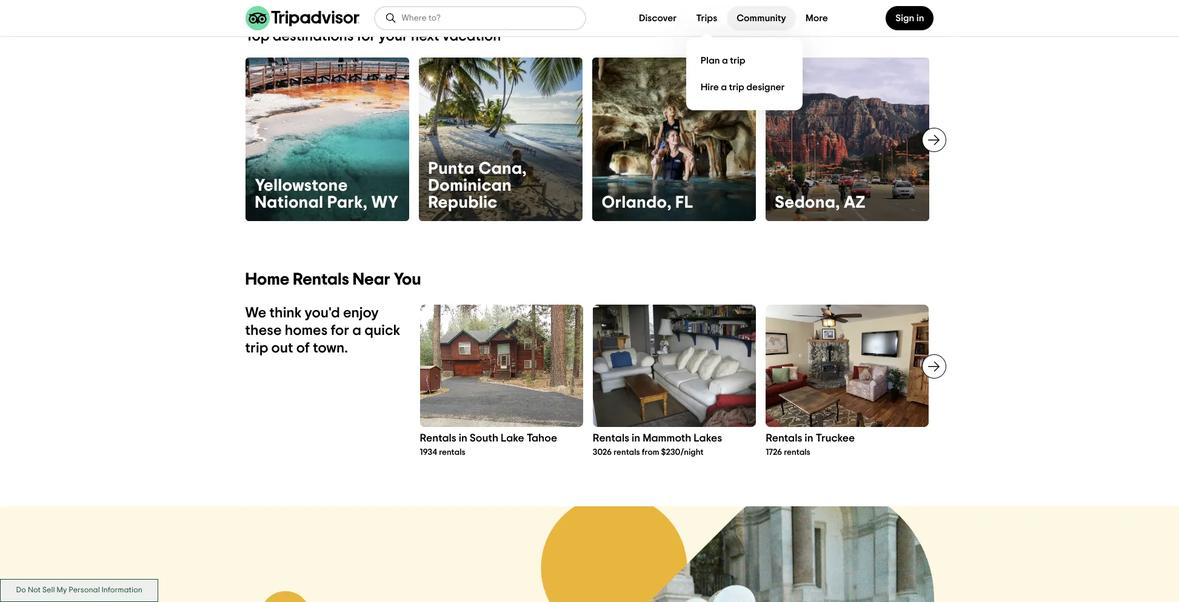 Task type: describe. For each thing, give the bounding box(es) containing it.
community
[[737, 13, 786, 23]]

orlando, fl link
[[592, 58, 756, 221]]

search image
[[385, 12, 397, 24]]

rentals inside rentals in mammoth lakes 3026 rentals from $230/night
[[614, 449, 640, 457]]

rentals up you'd
[[293, 272, 349, 289]]

next image for we think you'd enjoy these homes for a quick trip out of town.
[[927, 359, 941, 374]]

top
[[245, 29, 270, 44]]

wy
[[371, 195, 399, 212]]

home rentals near you
[[245, 272, 421, 289]]

hire a trip designer
[[701, 82, 785, 92]]

you'd
[[305, 306, 340, 321]]

more button
[[796, 6, 838, 30]]

sign in link
[[886, 6, 934, 30]]

orlando,
[[602, 195, 672, 212]]

rentals in mammoth lakes 3026 rentals from $230/night
[[593, 433, 722, 457]]

hire a trip designer link
[[696, 74, 793, 101]]

a for hire
[[721, 82, 727, 92]]

in for rentals in truckee
[[805, 433, 813, 444]]

your
[[379, 29, 408, 44]]

lakes
[[694, 433, 722, 444]]

sedona, az
[[775, 195, 866, 212]]

cana,
[[479, 161, 527, 178]]

out
[[271, 341, 293, 356]]

rentals for rentals in truckee
[[766, 433, 802, 444]]

personal
[[69, 587, 100, 595]]

vacation
[[443, 29, 501, 44]]

do not sell my personal information
[[16, 587, 142, 595]]

az
[[844, 195, 866, 212]]

previous image for top destinations for your next vacation
[[238, 133, 253, 147]]

trip for plan
[[730, 55, 746, 65]]

punta cana, dominican republic link
[[419, 58, 582, 221]]

for inside we think you'd enjoy these homes for a quick trip out of town.
[[331, 324, 349, 338]]

next
[[411, 29, 439, 44]]

next image for top destinations for your next vacation
[[927, 133, 941, 147]]

discover
[[639, 13, 677, 23]]

in for rentals in mammoth lakes
[[632, 433, 640, 444]]

lake
[[501, 433, 524, 444]]

Search search field
[[402, 13, 575, 24]]

do not sell my personal information button
[[0, 580, 159, 603]]

$230/night
[[661, 449, 704, 457]]

3026
[[593, 449, 612, 457]]

in for rentals in south lake tahoe
[[459, 433, 467, 444]]

from
[[642, 449, 659, 457]]

national
[[255, 195, 323, 212]]

yellowstone national park, wy
[[255, 178, 399, 212]]

top destinations for your next vacation
[[245, 29, 501, 44]]

park,
[[327, 195, 368, 212]]

rentals in truckee 1726 rentals
[[766, 433, 855, 457]]

orlando, fl
[[602, 195, 693, 212]]

sell
[[42, 587, 55, 595]]

community button
[[727, 6, 796, 30]]

menu containing plan a trip
[[686, 38, 803, 110]]

0 vertical spatial for
[[357, 29, 376, 44]]

we think you'd enjoy these homes for a quick trip out of town.
[[245, 306, 400, 356]]

these
[[245, 324, 282, 338]]

information
[[102, 587, 142, 595]]



Task type: locate. For each thing, give the bounding box(es) containing it.
we
[[245, 306, 266, 321]]

tahoe
[[527, 433, 557, 444]]

plan a trip
[[701, 55, 746, 65]]

punta cana, dominican republic
[[428, 161, 527, 212]]

trip inside we think you'd enjoy these homes for a quick trip out of town.
[[245, 341, 268, 356]]

discover button
[[629, 6, 686, 30]]

trip down these
[[245, 341, 268, 356]]

south
[[470, 433, 498, 444]]

1726
[[766, 449, 782, 457]]

rentals up 3026
[[593, 433, 629, 444]]

1 vertical spatial next image
[[927, 359, 941, 374]]

0 vertical spatial previous image
[[238, 133, 253, 147]]

in left 'south'
[[459, 433, 467, 444]]

rentals for rentals in mammoth lakes
[[593, 433, 629, 444]]

0 vertical spatial trip
[[730, 55, 746, 65]]

homes
[[285, 324, 328, 338]]

1 next image from the top
[[927, 133, 941, 147]]

2 vertical spatial a
[[352, 324, 361, 338]]

rentals in south lake tahoe 1934 rentals
[[420, 433, 557, 457]]

sign
[[896, 13, 915, 23]]

1 horizontal spatial previous image
[[413, 359, 427, 374]]

more
[[806, 13, 828, 23]]

a right plan
[[722, 55, 728, 65]]

1 horizontal spatial for
[[357, 29, 376, 44]]

for left the "your"
[[357, 29, 376, 44]]

1 rentals from the left
[[439, 449, 465, 457]]

0 horizontal spatial for
[[331, 324, 349, 338]]

0 vertical spatial a
[[722, 55, 728, 65]]

a right hire
[[721, 82, 727, 92]]

rentals for rentals in south lake tahoe
[[420, 433, 456, 444]]

do
[[16, 587, 26, 595]]

rentals inside rentals in truckee 1726 rentals
[[766, 433, 802, 444]]

trip for hire
[[729, 82, 744, 92]]

for
[[357, 29, 376, 44], [331, 324, 349, 338]]

in inside rentals in mammoth lakes 3026 rentals from $230/night
[[632, 433, 640, 444]]

a inside we think you'd enjoy these homes for a quick trip out of town.
[[352, 324, 361, 338]]

a down enjoy
[[352, 324, 361, 338]]

plan a trip link
[[696, 47, 793, 74]]

2 rentals from the left
[[614, 449, 640, 457]]

0 vertical spatial next image
[[927, 133, 941, 147]]

a for plan
[[722, 55, 728, 65]]

rentals up 1726
[[766, 433, 802, 444]]

hire
[[701, 82, 719, 92]]

republic
[[428, 195, 498, 212]]

rentals inside rentals in south lake tahoe 1934 rentals
[[439, 449, 465, 457]]

rentals
[[439, 449, 465, 457], [614, 449, 640, 457], [784, 449, 811, 457]]

not
[[28, 587, 41, 595]]

rentals left from
[[614, 449, 640, 457]]

punta
[[428, 161, 475, 178]]

my
[[57, 587, 67, 595]]

for up town.
[[331, 324, 349, 338]]

trips button
[[686, 6, 727, 30]]

quick
[[365, 324, 400, 338]]

previous image
[[238, 133, 253, 147], [413, 359, 427, 374]]

in inside rentals in south lake tahoe 1934 rentals
[[459, 433, 467, 444]]

2 next image from the top
[[927, 359, 941, 374]]

enjoy
[[343, 306, 379, 321]]

2 vertical spatial trip
[[245, 341, 268, 356]]

1 vertical spatial trip
[[729, 82, 744, 92]]

think
[[269, 306, 302, 321]]

yellowstone national park, wy link
[[245, 58, 409, 221]]

1934
[[420, 449, 437, 457]]

in
[[917, 13, 924, 23], [459, 433, 467, 444], [632, 433, 640, 444], [805, 433, 813, 444]]

menu
[[686, 38, 803, 110]]

1 horizontal spatial rentals
[[614, 449, 640, 457]]

tripadvisor image
[[245, 6, 359, 30]]

near
[[353, 272, 390, 289]]

mammoth
[[643, 433, 691, 444]]

1 vertical spatial for
[[331, 324, 349, 338]]

0 horizontal spatial rentals
[[439, 449, 465, 457]]

0 horizontal spatial previous image
[[238, 133, 253, 147]]

trip up hire a trip designer
[[730, 55, 746, 65]]

in left the truckee
[[805, 433, 813, 444]]

rentals inside rentals in south lake tahoe 1934 rentals
[[420, 433, 456, 444]]

rentals inside rentals in mammoth lakes 3026 rentals from $230/night
[[593, 433, 629, 444]]

in left the mammoth
[[632, 433, 640, 444]]

rentals right 1726
[[784, 449, 811, 457]]

sedona,
[[775, 195, 840, 212]]

3 rentals from the left
[[784, 449, 811, 457]]

home
[[245, 272, 289, 289]]

a
[[722, 55, 728, 65], [721, 82, 727, 92], [352, 324, 361, 338]]

truckee
[[816, 433, 855, 444]]

rentals up 1934
[[420, 433, 456, 444]]

rentals
[[293, 272, 349, 289], [420, 433, 456, 444], [593, 433, 629, 444], [766, 433, 802, 444]]

1 vertical spatial previous image
[[413, 359, 427, 374]]

fl
[[676, 195, 693, 212]]

next image
[[927, 133, 941, 147], [927, 359, 941, 374]]

plan
[[701, 55, 720, 65]]

sedona, az link
[[765, 58, 929, 221]]

town.
[[313, 341, 348, 356]]

2 horizontal spatial rentals
[[784, 449, 811, 457]]

rentals right 1934
[[439, 449, 465, 457]]

None search field
[[375, 7, 585, 29]]

trip
[[730, 55, 746, 65], [729, 82, 744, 92], [245, 341, 268, 356]]

yellowstone
[[255, 178, 348, 195]]

in right sign
[[917, 13, 924, 23]]

previous image for we think you'd enjoy these homes for a quick trip out of town.
[[413, 359, 427, 374]]

1 vertical spatial a
[[721, 82, 727, 92]]

destinations
[[273, 29, 354, 44]]

of
[[296, 341, 310, 356]]

sign in
[[896, 13, 924, 23]]

you
[[394, 272, 421, 289]]

dominican
[[428, 178, 512, 195]]

in inside rentals in truckee 1726 rentals
[[805, 433, 813, 444]]

rentals inside rentals in truckee 1726 rentals
[[784, 449, 811, 457]]

trip right hire
[[729, 82, 744, 92]]

designer
[[747, 82, 785, 92]]

trips
[[696, 13, 717, 23]]



Task type: vqa. For each thing, say whether or not it's contained in the screenshot.
Rentals within the Rentals in Truckee 1726 rentals
yes



